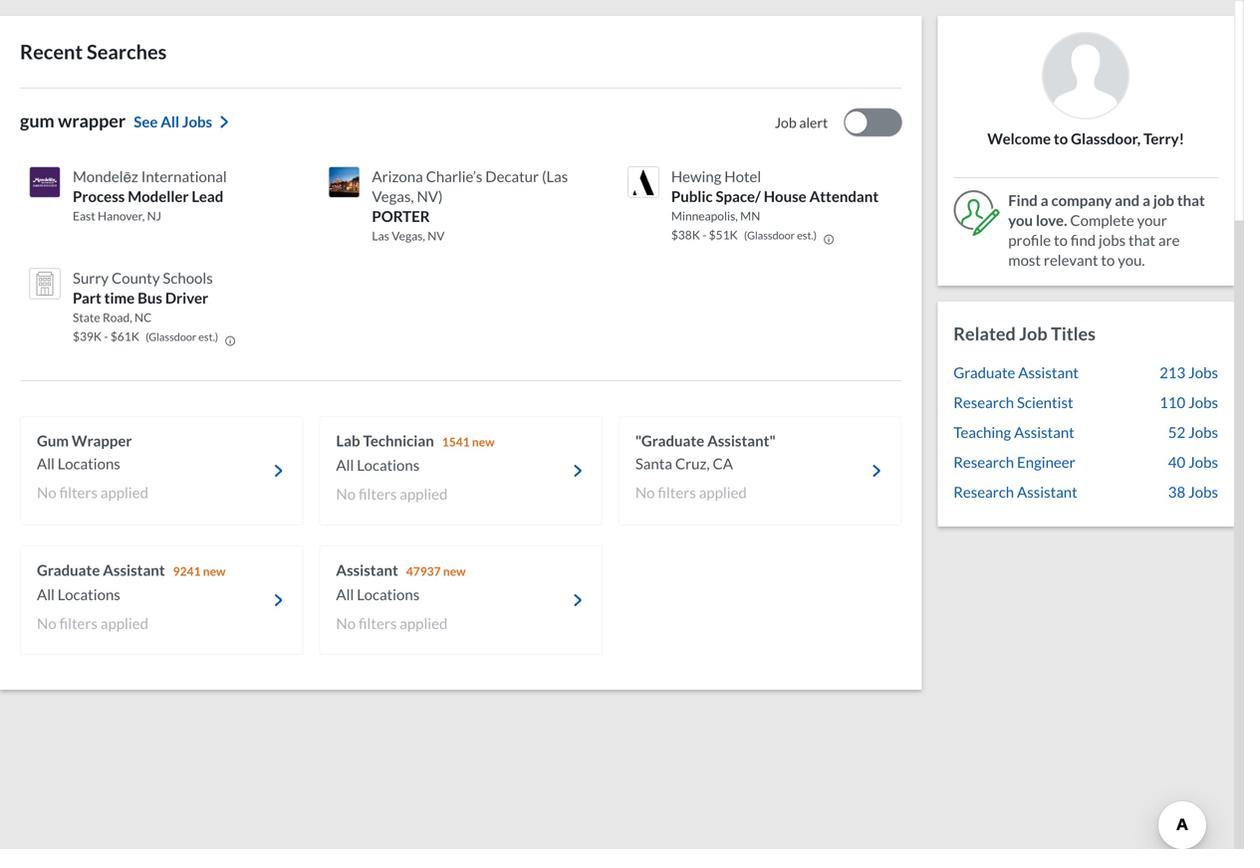 Task type: locate. For each thing, give the bounding box(es) containing it.
new inside lab technician 1541 new all locations
[[472, 435, 495, 449]]

arizona charlie's decatur (las vegas, nv) porter las vegas, nv
[[372, 167, 568, 243]]

- left $61k
[[104, 329, 108, 344]]

1 horizontal spatial new
[[443, 564, 466, 579]]

no filters applied down "assistant 47937 new all locations"
[[336, 615, 448, 633]]

1 research from the top
[[954, 394, 1014, 411]]

gum for gum wrapper
[[20, 110, 55, 132]]

no down lab at left
[[336, 485, 356, 503]]

vegas, down arizona
[[372, 187, 414, 205]]

213 jobs
[[1160, 364, 1218, 382]]

1 vertical spatial that
[[1129, 231, 1156, 249]]

gum wrapper all locations
[[37, 432, 132, 473]]

research engineer
[[954, 453, 1076, 471]]

applied down gum wrapper all locations
[[100, 484, 148, 502]]

est.) inside $39k - $61k (glassdoor est.)
[[199, 331, 218, 344]]

schools
[[163, 269, 213, 287]]

see all jobs
[[134, 113, 212, 131]]

assistant up scientist
[[1019, 364, 1079, 382]]

that inside find a company and a job that you love.
[[1177, 191, 1205, 209]]

no filters applied down cruz,
[[635, 484, 747, 502]]

bus
[[138, 289, 162, 307]]

assistant down scientist
[[1014, 423, 1075, 441]]

county
[[112, 269, 160, 287]]

applied
[[100, 484, 148, 502], [699, 484, 747, 502], [400, 485, 448, 503], [100, 615, 148, 633], [400, 615, 448, 633]]

jobs for graduate assistant
[[1189, 364, 1218, 382]]

mondelēz international logo image
[[29, 166, 61, 198]]

applied down "assistant 47937 new all locations"
[[400, 615, 448, 633]]

graduate assistant
[[954, 364, 1079, 382]]

0 vertical spatial that
[[1177, 191, 1205, 209]]

research down research engineer
[[954, 483, 1014, 501]]

assistant for graduate assistant
[[1019, 364, 1079, 382]]

mondelēz international process modeller lead east hanover, nj
[[73, 167, 227, 223]]

mn
[[740, 209, 760, 223]]

job alert
[[775, 114, 828, 131]]

to right welcome
[[1054, 130, 1068, 147]]

wrapper for gum wrapper
[[58, 110, 126, 132]]

0 vertical spatial est.)
[[797, 229, 817, 242]]

job left "titles"
[[1019, 323, 1048, 345]]

jobs right 38
[[1189, 483, 1218, 501]]

1 vertical spatial wrapper
[[72, 432, 132, 450]]

(glassdoor down nc
[[146, 331, 196, 344]]

east
[[73, 209, 95, 223]]

$39k
[[73, 329, 102, 344]]

1 vertical spatial -
[[104, 329, 108, 344]]

nc
[[135, 310, 152, 325]]

- for part
[[104, 329, 108, 344]]

mondelēz
[[73, 167, 138, 185]]

"graduate assistant" santa cruz, ca
[[635, 432, 776, 473]]

1 horizontal spatial a
[[1143, 191, 1151, 209]]

est.) down house
[[797, 229, 817, 242]]

that down your
[[1129, 231, 1156, 249]]

graduate inside graduate assistant 9241 new all locations
[[37, 561, 100, 579]]

no down gum wrapper all locations
[[37, 484, 56, 502]]

santa
[[635, 455, 672, 473]]

no
[[37, 484, 56, 502], [635, 484, 655, 502], [336, 485, 356, 503], [37, 615, 56, 633], [336, 615, 356, 633]]

hanover,
[[98, 209, 145, 223]]

vegas,
[[372, 187, 414, 205], [392, 229, 425, 243]]

wrapper inside gum wrapper all locations
[[72, 432, 132, 450]]

no filters applied for gum
[[37, 484, 148, 502]]

no for "graduate assistant" santa cruz, ca
[[635, 484, 655, 502]]

research for research scientist
[[954, 394, 1014, 411]]

no filters applied for assistant
[[336, 615, 448, 633]]

0 vertical spatial wrapper
[[58, 110, 126, 132]]

gum inside gum wrapper all locations
[[37, 432, 69, 450]]

est.) inside $38k - $51k (glassdoor est.)
[[797, 229, 817, 242]]

no filters applied down gum wrapper all locations
[[37, 484, 148, 502]]

road,
[[103, 310, 132, 325]]

2 a from the left
[[1143, 191, 1151, 209]]

0 vertical spatial job
[[775, 114, 797, 131]]

0 vertical spatial (glassdoor
[[744, 229, 795, 242]]

research scientist
[[954, 394, 1074, 411]]

that right job
[[1177, 191, 1205, 209]]

110
[[1160, 394, 1186, 411]]

to down love.
[[1054, 231, 1068, 249]]

that inside complete your profile to find jobs that are most relevant to you.
[[1129, 231, 1156, 249]]

jobs for research engineer
[[1189, 453, 1218, 471]]

1 horizontal spatial -
[[703, 228, 707, 242]]

filters down "assistant 47937 new all locations"
[[359, 615, 397, 633]]

jobs
[[1099, 231, 1126, 249]]

no filters applied
[[37, 484, 148, 502], [635, 484, 747, 502], [336, 485, 448, 503], [37, 615, 148, 633], [336, 615, 448, 633]]

est.)
[[797, 229, 817, 242], [199, 331, 218, 344]]

(glassdoor inside $39k - $61k (glassdoor est.)
[[146, 331, 196, 344]]

0 vertical spatial graduate
[[954, 364, 1016, 382]]

jobs right "40"
[[1189, 453, 1218, 471]]

1 vertical spatial job
[[1019, 323, 1048, 345]]

new for assistant
[[203, 564, 226, 579]]

new right 9241
[[203, 564, 226, 579]]

40 jobs
[[1168, 453, 1218, 471]]

1 vertical spatial graduate
[[37, 561, 100, 579]]

all
[[161, 113, 179, 131], [37, 455, 55, 473], [336, 456, 354, 474], [37, 586, 55, 604], [336, 586, 354, 604]]

hewing hotel public space/ house attendant minneapolis, mn
[[671, 167, 879, 223]]

(glassdoor inside $38k - $51k (glassdoor est.)
[[744, 229, 795, 242]]

engineer
[[1017, 453, 1076, 471]]

locations
[[58, 455, 120, 473], [357, 456, 420, 474], [58, 586, 120, 604], [357, 586, 420, 604]]

2 vertical spatial research
[[954, 483, 1014, 501]]

charlie's
[[426, 167, 483, 185]]

new
[[472, 435, 495, 449], [203, 564, 226, 579], [443, 564, 466, 579]]

assistant 47937 new all locations
[[336, 561, 466, 604]]

0 vertical spatial -
[[703, 228, 707, 242]]

filters for graduate assistant 9241 new all locations
[[59, 615, 98, 633]]

no down santa
[[635, 484, 655, 502]]

wrapper for gum wrapper all locations
[[72, 432, 132, 450]]

assistant left 47937
[[336, 561, 398, 579]]

1 horizontal spatial (glassdoor
[[744, 229, 795, 242]]

gum for gum wrapper all locations
[[37, 432, 69, 450]]

0 horizontal spatial est.)
[[199, 331, 218, 344]]

1541
[[442, 435, 470, 449]]

0 horizontal spatial (glassdoor
[[146, 331, 196, 344]]

love.
[[1036, 211, 1067, 229]]

- for space/
[[703, 228, 707, 242]]

38 jobs
[[1168, 483, 1218, 501]]

0 horizontal spatial a
[[1041, 191, 1049, 209]]

applied down graduate assistant 9241 new all locations
[[100, 615, 148, 633]]

no for graduate assistant 9241 new all locations
[[37, 615, 56, 633]]

research for research engineer
[[954, 453, 1014, 471]]

job left alert
[[775, 114, 797, 131]]

47937
[[406, 564, 441, 579]]

a up love.
[[1041, 191, 1049, 209]]

1 vertical spatial to
[[1054, 231, 1068, 249]]

decatur
[[485, 167, 539, 185]]

job
[[1154, 191, 1175, 209]]

all inside graduate assistant 9241 new all locations
[[37, 586, 55, 604]]

0 horizontal spatial -
[[104, 329, 108, 344]]

surry county schools part time bus driver state road, nc
[[73, 269, 213, 325]]

assistant inside "assistant 47937 new all locations"
[[336, 561, 398, 579]]

1 horizontal spatial est.)
[[797, 229, 817, 242]]

1 horizontal spatial that
[[1177, 191, 1205, 209]]

you.
[[1118, 251, 1145, 269]]

applied down ca
[[699, 484, 747, 502]]

filters down cruz,
[[658, 484, 696, 502]]

complete
[[1070, 211, 1134, 229]]

research down teaching
[[954, 453, 1014, 471]]

graduate assistant 9241 new all locations
[[37, 561, 226, 604]]

1 horizontal spatial job
[[1019, 323, 1048, 345]]

(las
[[542, 167, 568, 185]]

a left job
[[1143, 191, 1151, 209]]

new inside graduate assistant 9241 new all locations
[[203, 564, 226, 579]]

new inside "assistant 47937 new all locations"
[[443, 564, 466, 579]]

(glassdoor down mn
[[744, 229, 795, 242]]

0 vertical spatial gum
[[20, 110, 55, 132]]

lab
[[336, 432, 360, 450]]

est.) for bus
[[199, 331, 218, 344]]

1 vertical spatial gum
[[37, 432, 69, 450]]

- left the "$51k"
[[703, 228, 707, 242]]

recent
[[20, 40, 83, 64]]

$51k
[[709, 228, 738, 242]]

filters down gum wrapper all locations
[[59, 484, 98, 502]]

locations inside gum wrapper all locations
[[58, 455, 120, 473]]

no for gum wrapper all locations
[[37, 484, 56, 502]]

assistant inside graduate assistant 9241 new all locations
[[103, 561, 165, 579]]

hewing
[[671, 167, 722, 185]]

jobs right '52'
[[1189, 423, 1218, 441]]

modeller
[[128, 187, 189, 205]]

jobs right 110
[[1189, 394, 1218, 411]]

1 vertical spatial (glassdoor
[[146, 331, 196, 344]]

1 horizontal spatial graduate
[[954, 364, 1016, 382]]

assistant down engineer
[[1017, 483, 1078, 501]]

2 horizontal spatial new
[[472, 435, 495, 449]]

related job titles
[[954, 323, 1096, 345]]

to down jobs
[[1101, 251, 1115, 269]]

find a company and a job that you love.
[[1008, 191, 1205, 229]]

find
[[1071, 231, 1096, 249]]

new right 1541
[[472, 435, 495, 449]]

1 a from the left
[[1041, 191, 1049, 209]]

0 horizontal spatial new
[[203, 564, 226, 579]]

applied down lab technician 1541 new all locations
[[400, 485, 448, 503]]

filters down graduate assistant 9241 new all locations
[[59, 615, 98, 633]]

wrapper
[[58, 110, 126, 132], [72, 432, 132, 450]]

1 vertical spatial est.)
[[199, 331, 218, 344]]

0 vertical spatial research
[[954, 394, 1014, 411]]

space/
[[716, 187, 761, 205]]

technician
[[363, 432, 434, 450]]

porter
[[372, 207, 430, 225]]

scientist
[[1017, 394, 1074, 411]]

no filters applied down graduate assistant 9241 new all locations
[[37, 615, 148, 633]]

terry!
[[1144, 130, 1185, 147]]

jobs right 213 at top
[[1189, 364, 1218, 382]]

assistant
[[1019, 364, 1079, 382], [1014, 423, 1075, 441], [1017, 483, 1078, 501], [103, 561, 165, 579], [336, 561, 398, 579]]

0 horizontal spatial graduate
[[37, 561, 100, 579]]

2 research from the top
[[954, 453, 1014, 471]]

filters for assistant 47937 new all locations
[[359, 615, 397, 633]]

new right 47937
[[443, 564, 466, 579]]

lab technician 1541 new all locations
[[336, 432, 495, 474]]

1 vertical spatial vegas,
[[392, 229, 425, 243]]

gum
[[20, 110, 55, 132], [37, 432, 69, 450]]

applied for 47937
[[400, 615, 448, 633]]

filters for "graduate assistant" santa cruz, ca
[[658, 484, 696, 502]]

research up teaching
[[954, 394, 1014, 411]]

3 research from the top
[[954, 483, 1014, 501]]

0 vertical spatial vegas,
[[372, 187, 414, 205]]

filters down lab technician 1541 new all locations
[[359, 485, 397, 503]]

no for lab technician 1541 new all locations
[[336, 485, 356, 503]]

no filters applied down lab technician 1541 new all locations
[[336, 485, 448, 503]]

graduate
[[954, 364, 1016, 382], [37, 561, 100, 579]]

no down "assistant 47937 new all locations"
[[336, 615, 356, 633]]

welcome to glassdoor, terry!
[[988, 130, 1185, 147]]

est.) down driver
[[199, 331, 218, 344]]

no down graduate assistant 9241 new all locations
[[37, 615, 56, 633]]

las
[[372, 229, 389, 243]]

vegas, down porter
[[392, 229, 425, 243]]

assistant left 9241
[[103, 561, 165, 579]]

filters for gum wrapper all locations
[[59, 484, 98, 502]]

1 vertical spatial research
[[954, 453, 1014, 471]]

0 horizontal spatial that
[[1129, 231, 1156, 249]]



Task type: describe. For each thing, give the bounding box(es) containing it.
international
[[141, 167, 227, 185]]

0 vertical spatial to
[[1054, 130, 1068, 147]]

38
[[1168, 483, 1186, 501]]

$38k
[[671, 228, 700, 242]]

minneapolis,
[[671, 209, 738, 223]]

locations inside lab technician 1541 new all locations
[[357, 456, 420, 474]]

no filters applied for lab
[[336, 485, 448, 503]]

jobs for teaching assistant
[[1189, 423, 1218, 441]]

0 horizontal spatial job
[[775, 114, 797, 131]]

all inside lab technician 1541 new all locations
[[336, 456, 354, 474]]

research for research assistant
[[954, 483, 1014, 501]]

"graduate
[[635, 432, 705, 450]]

cruz,
[[675, 455, 710, 473]]

assistant for teaching assistant
[[1014, 423, 1075, 441]]

filters for lab technician 1541 new all locations
[[359, 485, 397, 503]]

hotel
[[725, 167, 761, 185]]

attendant
[[810, 187, 879, 205]]

part
[[73, 289, 101, 307]]

see
[[134, 113, 158, 131]]

graduate for graduate assistant 9241 new all locations
[[37, 561, 100, 579]]

titles
[[1051, 323, 1096, 345]]

glassdoor,
[[1071, 130, 1141, 147]]

see all jobs link
[[134, 113, 232, 132]]

est.) for attendant
[[797, 229, 817, 242]]

searches
[[87, 40, 167, 64]]

no for assistant 47937 new all locations
[[336, 615, 356, 633]]

assistant for research assistant
[[1017, 483, 1078, 501]]

applied for assistant
[[100, 615, 148, 633]]

jobs for research scientist
[[1189, 394, 1218, 411]]

nj
[[147, 209, 161, 223]]

assistant"
[[707, 432, 776, 450]]

process
[[73, 187, 125, 205]]

recent searches
[[20, 40, 167, 64]]

nv)
[[417, 187, 443, 205]]

company
[[1052, 191, 1112, 209]]

profile
[[1008, 231, 1051, 249]]

no filters applied for "graduate
[[635, 484, 747, 502]]

your
[[1137, 211, 1167, 229]]

213
[[1160, 364, 1186, 382]]

driver
[[165, 289, 208, 307]]

arizona
[[372, 167, 423, 185]]

applied for technician
[[400, 485, 448, 503]]

are
[[1159, 231, 1180, 249]]

nv
[[428, 229, 445, 243]]

all inside gum wrapper all locations
[[37, 455, 55, 473]]

all inside "assistant 47937 new all locations"
[[336, 586, 354, 604]]

52
[[1168, 423, 1186, 441]]

find
[[1008, 191, 1038, 209]]

jobs right see
[[182, 113, 212, 131]]

locations inside graduate assistant 9241 new all locations
[[58, 586, 120, 604]]

$61k
[[110, 329, 139, 344]]

locations inside "assistant 47937 new all locations"
[[357, 586, 420, 604]]

ca
[[713, 455, 733, 473]]

jobs for research assistant
[[1189, 483, 1218, 501]]

that for jobs
[[1129, 231, 1156, 249]]

assistant for graduate assistant 9241 new all locations
[[103, 561, 165, 579]]

teaching assistant
[[954, 423, 1075, 441]]

teaching
[[954, 423, 1011, 441]]

welcome
[[988, 130, 1051, 147]]

gum wrapper
[[20, 110, 126, 132]]

state
[[73, 310, 100, 325]]

complete your profile to find jobs that are most relevant to you.
[[1008, 211, 1180, 269]]

alert
[[799, 114, 828, 131]]

40
[[1168, 453, 1186, 471]]

2 vertical spatial to
[[1101, 251, 1115, 269]]

relevant
[[1044, 251, 1098, 269]]

house
[[764, 187, 807, 205]]

and
[[1115, 191, 1140, 209]]

no filters applied for graduate
[[37, 615, 148, 633]]

new for technician
[[472, 435, 495, 449]]

(glassdoor for driver
[[146, 331, 196, 344]]

related
[[954, 323, 1016, 345]]

110 jobs
[[1160, 394, 1218, 411]]

public
[[671, 187, 713, 205]]

$39k - $61k (glassdoor est.)
[[73, 329, 218, 344]]

most
[[1008, 251, 1041, 269]]

applied for assistant"
[[699, 484, 747, 502]]

surry
[[73, 269, 109, 287]]

graduate for graduate assistant
[[954, 364, 1016, 382]]

52 jobs
[[1168, 423, 1218, 441]]

time
[[104, 289, 135, 307]]

hewing hotel logo image
[[627, 166, 659, 198]]

lead
[[192, 187, 223, 205]]

(glassdoor for minneapolis,
[[744, 229, 795, 242]]

$38k - $51k (glassdoor est.)
[[671, 228, 817, 242]]

arizona charlie's decatur (las vegas, nv) logo image
[[328, 166, 360, 198]]

applied for wrapper
[[100, 484, 148, 502]]

that for job
[[1177, 191, 1205, 209]]

research assistant
[[954, 483, 1078, 501]]

you
[[1008, 211, 1033, 229]]



Task type: vqa. For each thing, say whether or not it's contained in the screenshot.


